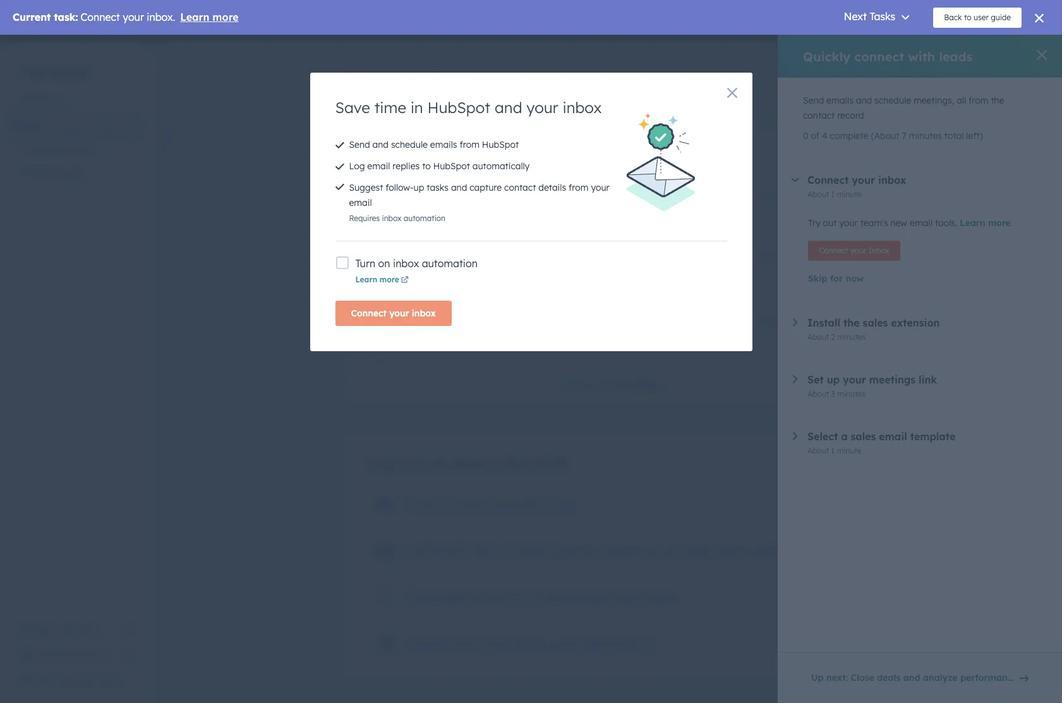 Task type: vqa. For each thing, say whether or not it's contained in the screenshot.
the bottommost PERFORMANCE
yes



Task type: describe. For each thing, give the bounding box(es) containing it.
requires
[[349, 214, 380, 223]]

inbox up the faster
[[563, 98, 602, 117]]

now
[[846, 273, 864, 284]]

schedule inside save time in hubspot and your inbox dialog
[[391, 139, 428, 150]]

customer service button
[[13, 137, 142, 161]]

marketplace
[[581, 638, 644, 651]]

close more deals faster with sales hub
[[411, 151, 677, 169]]

overview
[[59, 675, 96, 686]]

up next: close deals and analyze performance
[[812, 673, 1018, 684]]

link opens in a new window image for link opens in a new window image inside save time in hubspot and your inbox dialog
[[401, 277, 409, 284]]

connect for connect sales apps from the app marketplace
[[411, 638, 452, 651]]

try
[[808, 217, 821, 229]]

record inside "send emails and schedule meetings, all from the contact record"
[[838, 110, 864, 121]]

plan
[[79, 625, 97, 636]]

4 menu item from the left
[[958, 0, 982, 8]]

2 vertical spatial a
[[496, 545, 502, 557]]

minutes for quickly connect with leads
[[827, 211, 856, 221]]

your sales tools progress progress bar
[[344, 93, 637, 106]]

1 vertical spatial of
[[479, 499, 489, 511]]

all inside quickly connect with leads send emails and schedule meetings, all from the contact record
[[564, 211, 574, 222]]

2 vertical spatial in
[[742, 545, 751, 557]]

apps
[[483, 638, 508, 651]]

analyze inside button
[[923, 673, 958, 684]]

guide
[[53, 64, 90, 80]]

link opens in a new window image for work from anywhere with the hubspot mobile app
[[671, 592, 680, 607]]

100%
[[836, 317, 856, 327]]

your inside view your plan link
[[58, 625, 76, 636]]

work
[[411, 591, 437, 604]]

hit
[[524, 272, 535, 284]]

1 vertical spatial 2
[[506, 545, 511, 557]]

minute for 1
[[837, 190, 862, 199]]

take
[[411, 499, 434, 511]]

connect your inbox button
[[335, 301, 452, 326]]

quickly connect with leads button
[[411, 194, 753, 207]]

analyze inside close deals and analyze performance forecast performance and hit your goals with a reports dashboard
[[493, 255, 533, 268]]

your
[[364, 69, 387, 82]]

reports
[[611, 272, 642, 284]]

team's
[[861, 217, 889, 229]]

started
[[431, 545, 468, 557]]

minutes inside quickly connect with leads dialog
[[909, 130, 942, 142]]

complete
[[830, 130, 869, 142]]

connect your inbox
[[819, 246, 890, 255]]

website (cms)
[[20, 167, 81, 178]]

1
[[832, 190, 835, 199]]

mobile
[[612, 591, 645, 604]]

0 of 4 complete (about 7 minutes total left)
[[803, 130, 983, 142]]

with right 'started'
[[471, 545, 493, 557]]

schedule inside "send emails and schedule meetings, all from the contact record"
[[875, 95, 912, 106]]

with right anywhere
[[520, 591, 542, 604]]

your sales tools progress
[[364, 69, 492, 82]]

website
[[20, 167, 54, 178]]

contact inside quickly connect with leads send emails and schedule meetings, all from the contact record
[[614, 211, 646, 222]]

inbox
[[869, 246, 890, 255]]

close deals and analyze performance button
[[411, 255, 753, 268]]

try out your team's new email tools. learn more
[[808, 217, 1011, 229]]

(about
[[871, 130, 900, 142]]

1 horizontal spatial close image
[[1037, 50, 1047, 60]]

connect for connect your inbox
[[351, 308, 387, 319]]

learn for learn more
[[356, 275, 377, 284]]

turn on inbox automation
[[356, 257, 478, 270]]

hide
[[577, 380, 598, 391]]

learn inside quickly connect with leads dialog
[[960, 217, 986, 229]]

your inside suggest follow-up tasks and capture contact details from your email requires inbox automation
[[591, 182, 610, 193]]

lesson
[[553, 545, 584, 557]]

up
[[812, 673, 824, 684]]

skip
[[808, 273, 828, 284]]

save
[[335, 98, 370, 117]]

organizing
[[603, 545, 658, 557]]

and inside "send emails and schedule meetings, all from the contact record"
[[856, 95, 872, 106]]

connect for quickly connect with leads
[[855, 48, 905, 64]]

contact inside "send emails and schedule meetings, all from the contact record"
[[803, 110, 835, 121]]

quickly connect with leads send emails and schedule meetings, all from the contact record
[[411, 194, 675, 222]]

58%
[[860, 93, 881, 106]]

the inside "send emails and schedule meetings, all from the contact record"
[[991, 95, 1005, 106]]

from inside quickly connect with leads send emails and schedule meetings, all from the contact record
[[576, 211, 596, 222]]

connect sales apps from the app marketplace link
[[411, 638, 657, 654]]

completed
[[600, 380, 647, 391]]

from inside "send emails and schedule meetings, all from the contact record"
[[969, 95, 989, 106]]

great
[[820, 334, 841, 343]]

connect your inbox button
[[808, 241, 901, 261]]

progress
[[448, 69, 492, 82]]

link opens in a new window image for learn more
[[401, 275, 409, 286]]

skip for now
[[808, 273, 864, 284]]

link opens in a new window image for link opens in a new window image within work from anywhere with the hubspot mobile app link
[[671, 594, 680, 604]]

save time in hubspot and your inbox
[[335, 98, 602, 117]]

learn more
[[356, 275, 399, 284]]

leads for quickly connect with leads send emails and schedule meetings, all from the contact record
[[519, 194, 546, 207]]

user guide views element
[[13, 42, 142, 185]]

one
[[511, 317, 529, 329]]

with right the faster
[[576, 151, 605, 169]]

work from anywhere with the hubspot mobile app
[[411, 591, 669, 604]]

turn
[[356, 257, 376, 270]]

follow-
[[386, 182, 414, 193]]

more inside quickly connect with leads dialog
[[989, 217, 1011, 229]]

send and schedule emails from hubspot
[[349, 139, 519, 150]]

emails inside quickly connect with leads send emails and schedule meetings, all from the contact record
[[434, 211, 461, 222]]

from inside suggest follow-up tasks and capture contact details from your email requires inbox automation
[[569, 182, 589, 193]]

user guide
[[20, 64, 90, 80]]

1 horizontal spatial on
[[587, 545, 600, 557]]

send for send emails and schedule meetings, all from the contact record
[[803, 95, 824, 106]]

demo for overview
[[99, 675, 122, 686]]

your down about
[[492, 499, 515, 511]]

about
[[452, 455, 492, 473]]

hide completed (1) button
[[563, 378, 661, 394]]

emails inside save time in hubspot and your inbox dialog
[[430, 139, 457, 150]]

1 menu item from the left
[[863, 0, 887, 8]]

link opens in a new window image inside view your plan link
[[125, 623, 134, 638]]

about for quickly connect with leads
[[797, 211, 819, 221]]

search image
[[1036, 21, 1045, 30]]

0% for close deals and analyze performance
[[845, 256, 856, 265]]

2 vertical spatial tools
[[547, 499, 571, 511]]

get started with a 2 minute lesson on organizing your sales data in hubspot link
[[411, 545, 799, 557]]

next:
[[827, 673, 848, 684]]

learn for learn more about sales tools
[[369, 455, 408, 473]]

sales inside button
[[20, 119, 42, 130]]

[object object] complete progress bar
[[761, 320, 831, 324]]

1 vertical spatial tools
[[535, 455, 568, 473]]

total
[[945, 130, 964, 142]]

connect your inbox
[[351, 308, 436, 319]]

deals inside button
[[878, 673, 901, 684]]

performance for up
[[961, 673, 1018, 684]]

connect sales apps from the app marketplace
[[411, 638, 644, 651]]

track
[[411, 317, 439, 329]]

hubspot up automatically
[[482, 139, 519, 150]]

dashboard
[[644, 272, 689, 284]]

replies
[[393, 161, 420, 172]]

website (cms) button
[[13, 161, 142, 185]]

deals inside close deals and analyze performance forecast performance and hit your goals with a reports dashboard
[[441, 255, 468, 268]]

hubspot right data
[[755, 545, 799, 557]]

log
[[349, 161, 365, 172]]

help image
[[922, 0, 934, 5]]

user
[[20, 64, 49, 80]]

send inside quickly connect with leads send emails and schedule meetings, all from the contact record
[[411, 211, 432, 222]]

up
[[414, 182, 424, 193]]

quickly for quickly connect with leads send emails and schedule meetings, all from the contact record
[[411, 194, 449, 207]]

with inside close deals and analyze performance forecast performance and hit your goals with a reports dashboard
[[584, 272, 601, 284]]

(1)
[[650, 380, 661, 391]]

to
[[422, 161, 431, 172]]

contact inside suggest follow-up tasks and capture contact details from your email requires inbox automation
[[504, 182, 536, 193]]

0 horizontal spatial close image
[[727, 88, 737, 98]]

inbox for connect your inbox
[[412, 308, 436, 319]]

hubspot down the progress
[[428, 98, 491, 117]]

about 7 minutes
[[797, 211, 856, 221]]

start overview demo
[[35, 675, 122, 686]]

1 horizontal spatial sales
[[390, 69, 417, 82]]

2 horizontal spatial sales
[[609, 151, 645, 169]]



Task type: locate. For each thing, give the bounding box(es) containing it.
your up the quickly connect with leads button
[[591, 182, 610, 193]]

0 vertical spatial leads
[[940, 48, 973, 64]]

link opens in a new window image
[[401, 275, 409, 286], [671, 592, 680, 607], [125, 623, 134, 638]]

suggest follow-up tasks and capture contact details from your email requires inbox automation
[[349, 182, 610, 223]]

your left track
[[390, 308, 409, 319]]

inbox inside connect your inbox button
[[412, 308, 436, 319]]

from up log email replies to hubspot automatically on the top
[[460, 139, 480, 150]]

0% for quickly connect with leads
[[845, 195, 856, 204]]

invite your team button
[[13, 643, 142, 668]]

1 horizontal spatial analyze
[[923, 673, 958, 684]]

about left out
[[797, 211, 819, 221]]

schedule
[[875, 95, 912, 106], [391, 139, 428, 150], [482, 211, 519, 222]]

1 vertical spatial close image
[[727, 88, 737, 98]]

your right hit
[[537, 272, 556, 284]]

and inside suggest follow-up tasks and capture contact details from your email requires inbox automation
[[451, 182, 467, 193]]

2 horizontal spatial performance
[[961, 673, 1018, 684]]

0 horizontal spatial of
[[479, 499, 489, 511]]

1 vertical spatial learn
[[356, 275, 377, 284]]

app
[[649, 591, 669, 604], [558, 638, 578, 651]]

1 horizontal spatial app
[[649, 591, 669, 604]]

quickly connect with leads dialog
[[778, 35, 1063, 704]]

2 vertical spatial schedule
[[482, 211, 519, 222]]

your right organizing
[[661, 545, 684, 557]]

inbox inside connect your inbox about 1 minute
[[879, 174, 907, 186]]

inbox up new
[[879, 174, 907, 186]]

your up close more deals faster with sales hub
[[527, 98, 559, 117]]

close right "next:"
[[851, 673, 875, 684]]

0 vertical spatial contact
[[803, 110, 835, 121]]

goals
[[558, 272, 581, 284]]

take a demo of your sales tools link
[[411, 499, 571, 511]]

1 vertical spatial analyze
[[923, 673, 958, 684]]

your inside connect your inbox about 1 minute
[[852, 174, 876, 186]]

link opens in a new window image inside learn more link
[[401, 277, 409, 284]]

minute for 2
[[514, 545, 549, 557]]

inbox inside suggest follow-up tasks and capture contact details from your email requires inbox automation
[[382, 214, 402, 223]]

marketing
[[20, 95, 62, 106]]

1 vertical spatial send
[[349, 139, 370, 150]]

2 vertical spatial close
[[851, 673, 875, 684]]

1 vertical spatial on
[[587, 545, 600, 557]]

leads down details
[[519, 194, 546, 207]]

send down "up"
[[411, 211, 432, 222]]

0 vertical spatial 7
[[902, 130, 907, 142]]

more
[[451, 151, 487, 169], [989, 217, 1011, 229], [380, 275, 399, 284], [412, 455, 448, 473]]

your inside invite your team button
[[62, 650, 81, 661]]

0 horizontal spatial 2
[[506, 545, 511, 557]]

details
[[539, 182, 566, 193]]

0 horizontal spatial leads
[[519, 194, 546, 207]]

sales
[[497, 455, 531, 473], [518, 499, 544, 511], [687, 545, 712, 557], [455, 638, 480, 651]]

about inside connect your inbox about 1 minute
[[808, 190, 830, 199]]

0 vertical spatial close
[[411, 151, 447, 169]]

automation down "up"
[[404, 214, 446, 223]]

with inside dialog
[[909, 48, 936, 64]]

0 vertical spatial analyze
[[493, 255, 533, 268]]

customer
[[20, 143, 61, 154]]

email inside quickly connect with leads dialog
[[910, 217, 933, 229]]

connect inside connect your inbox about 1 minute
[[808, 174, 849, 186]]

1 vertical spatial app
[[558, 638, 578, 651]]

your left inbox
[[851, 246, 867, 255]]

0 horizontal spatial sales
[[20, 119, 42, 130]]

minute inside connect your inbox about 1 minute
[[837, 190, 862, 199]]

search button
[[1030, 15, 1051, 36]]

time
[[374, 98, 406, 117]]

in right time
[[411, 98, 423, 117]]

email right new
[[910, 217, 933, 229]]

view
[[35, 625, 55, 636]]

deals
[[491, 151, 527, 169], [441, 255, 468, 268], [468, 317, 495, 329], [878, 673, 901, 684]]

7
[[902, 130, 907, 142], [821, 211, 825, 221]]

tasks
[[427, 182, 449, 193]]

0 horizontal spatial app
[[558, 638, 578, 651]]

your right track
[[442, 317, 465, 329]]

link opens in a new window image right mobile on the right bottom of page
[[671, 594, 680, 604]]

0 vertical spatial connect
[[855, 48, 905, 64]]

0 vertical spatial email
[[367, 161, 390, 172]]

send
[[803, 95, 824, 106], [349, 139, 370, 150], [411, 211, 432, 222]]

and inside quickly connect with leads send emails and schedule meetings, all from the contact record
[[464, 211, 480, 222]]

meetings, up total
[[914, 95, 955, 106]]

0 vertical spatial all
[[957, 95, 967, 106]]

1 horizontal spatial a
[[496, 545, 502, 557]]

performance inside button
[[961, 673, 1018, 684]]

0 vertical spatial close image
[[1037, 50, 1047, 60]]

close down send and schedule emails from hubspot
[[411, 151, 447, 169]]

connect
[[808, 174, 849, 186], [819, 246, 849, 255], [351, 308, 387, 319], [411, 638, 452, 651]]

inbox for connect your inbox about 1 minute
[[879, 174, 907, 186]]

7 inside quickly connect with leads dialog
[[902, 130, 907, 142]]

automatically
[[473, 161, 530, 172]]

send up log
[[349, 139, 370, 150]]

minute right "1"
[[837, 190, 862, 199]]

contact down automatically
[[504, 182, 536, 193]]

inbox down forecast
[[412, 308, 436, 319]]

0 horizontal spatial on
[[378, 257, 390, 270]]

email right log
[[367, 161, 390, 172]]

0 vertical spatial on
[[378, 257, 390, 270]]

a right take
[[437, 499, 444, 511]]

about 2 minutes
[[797, 272, 856, 282]]

performance
[[536, 255, 601, 268], [449, 272, 503, 284], [961, 673, 1018, 684]]

2 vertical spatial send
[[411, 211, 432, 222]]

great job!
[[820, 334, 856, 343]]

quickly inside quickly connect with leads send emails and schedule meetings, all from the contact record
[[411, 194, 449, 207]]

of inside quickly connect with leads dialog
[[811, 130, 820, 142]]

0 horizontal spatial connect
[[452, 194, 492, 207]]

of right the "0"
[[811, 130, 820, 142]]

connect for connect your inbox about 1 minute
[[808, 174, 849, 186]]

1 vertical spatial emails
[[430, 139, 457, 150]]

7 right (about
[[902, 130, 907, 142]]

link opens in a new window image
[[401, 277, 409, 284], [671, 594, 680, 604], [125, 625, 134, 635], [646, 639, 655, 654]]

service
[[63, 143, 94, 154]]

0 vertical spatial about
[[808, 190, 830, 199]]

2 vertical spatial emails
[[434, 211, 461, 222]]

close inside button
[[851, 673, 875, 684]]

app left marketplace
[[558, 638, 578, 651]]

connect down capture
[[452, 194, 492, 207]]

1 vertical spatial email
[[349, 197, 372, 209]]

connect inside save time in hubspot and your inbox dialog
[[351, 308, 387, 319]]

send for send and schedule emails from hubspot
[[349, 139, 370, 150]]

on inside save time in hubspot and your inbox dialog
[[378, 257, 390, 270]]

team
[[83, 650, 105, 661]]

more right tools.
[[989, 217, 1011, 229]]

learn
[[960, 217, 986, 229], [356, 275, 377, 284], [369, 455, 408, 473]]

1 horizontal spatial link opens in a new window image
[[401, 275, 409, 286]]

quickly connect with leads
[[803, 48, 973, 64]]

your right out
[[840, 217, 858, 229]]

0% right "1"
[[845, 195, 856, 204]]

meetings, inside quickly connect with leads send emails and schedule meetings, all from the contact record
[[521, 211, 562, 222]]

performance for close
[[449, 272, 503, 284]]

hubspot left mobile on the right bottom of page
[[565, 591, 609, 604]]

emails left 58%
[[827, 95, 854, 106]]

2 horizontal spatial send
[[803, 95, 824, 106]]

leads down search hubspot "search field"
[[940, 48, 973, 64]]

0 vertical spatial record
[[838, 110, 864, 121]]

0 vertical spatial send
[[803, 95, 824, 106]]

a inside close deals and analyze performance forecast performance and hit your goals with a reports dashboard
[[604, 272, 609, 284]]

1 horizontal spatial 2
[[821, 272, 825, 282]]

connect down work
[[411, 638, 452, 651]]

email inside suggest follow-up tasks and capture contact details from your email requires inbox automation
[[349, 197, 372, 209]]

from right work
[[440, 591, 465, 604]]

1 vertical spatial leads
[[519, 194, 546, 207]]

contact up '4'
[[803, 110, 835, 121]]

more down turn on inbox automation
[[380, 275, 399, 284]]

from right apps
[[511, 638, 535, 651]]

2 0% from the top
[[845, 256, 856, 265]]

close up forecast
[[411, 255, 438, 268]]

link opens in a new window image inside work from anywhere with the hubspot mobile app link
[[671, 592, 680, 607]]

quickly inside dialog
[[803, 48, 851, 64]]

link opens in a new window image right marketplace
[[646, 639, 655, 654]]

close for close more deals faster with sales hub
[[411, 151, 447, 169]]

(cms)
[[56, 167, 81, 178]]

app right mobile on the right bottom of page
[[649, 591, 669, 604]]

sales
[[390, 69, 417, 82], [20, 119, 42, 130], [609, 151, 645, 169]]

deals left one
[[468, 317, 495, 329]]

1 vertical spatial meetings,
[[521, 211, 562, 222]]

more up capture
[[451, 151, 487, 169]]

record inside quickly connect with leads send emails and schedule meetings, all from the contact record
[[649, 211, 675, 222]]

automation inside suggest follow-up tasks and capture contact details from your email requires inbox automation
[[404, 214, 446, 223]]

minute left lesson
[[514, 545, 549, 557]]

0 vertical spatial emails
[[827, 95, 854, 106]]

your inside close deals and analyze performance forecast performance and hit your goals with a reports dashboard
[[537, 272, 556, 284]]

on
[[378, 257, 390, 270], [587, 545, 600, 557]]

on up learn more link
[[378, 257, 390, 270]]

new
[[891, 217, 908, 229]]

1 vertical spatial sales
[[20, 119, 42, 130]]

leads inside dialog
[[940, 48, 973, 64]]

2 horizontal spatial a
[[604, 272, 609, 284]]

0% down connect your inbox
[[845, 256, 856, 265]]

inbox for turn on inbox automation
[[393, 257, 419, 270]]

with down search hubspot "search field"
[[909, 48, 936, 64]]

your left team
[[62, 650, 81, 661]]

emails down tasks
[[434, 211, 461, 222]]

sales right your
[[390, 69, 417, 82]]

deals right "next:"
[[878, 673, 901, 684]]

2 horizontal spatial schedule
[[875, 95, 912, 106]]

get
[[411, 545, 428, 557]]

email
[[367, 161, 390, 172], [349, 197, 372, 209], [910, 217, 933, 229]]

with inside quickly connect with leads send emails and schedule meetings, all from the contact record
[[495, 194, 516, 207]]

start overview demo link
[[13, 668, 142, 693]]

demo for a
[[447, 499, 476, 511]]

schedule inside quickly connect with leads send emails and schedule meetings, all from the contact record
[[482, 211, 519, 222]]

2 horizontal spatial link opens in a new window image
[[671, 592, 680, 607]]

your inside connect your inbox button
[[851, 246, 867, 255]]

connect up about 2 minutes
[[819, 246, 849, 255]]

connect up 58%
[[855, 48, 905, 64]]

1 vertical spatial 7
[[821, 211, 825, 221]]

meetings, inside "send emails and schedule meetings, all from the contact record"
[[914, 95, 955, 106]]

learn more link
[[356, 275, 411, 286]]

all down the quickly connect with leads button
[[564, 211, 574, 222]]

leads
[[940, 48, 973, 64], [519, 194, 546, 207]]

connect for quickly connect with leads send emails and schedule meetings, all from the contact record
[[452, 194, 492, 207]]

sales button
[[13, 113, 142, 137]]

with down capture
[[495, 194, 516, 207]]

1 horizontal spatial meetings,
[[914, 95, 955, 106]]

1 vertical spatial demo
[[99, 675, 122, 686]]

hubspot inside work from anywhere with the hubspot mobile app link
[[565, 591, 609, 604]]

1 vertical spatial record
[[649, 211, 675, 222]]

help button
[[917, 0, 939, 8]]

sales up customer
[[20, 119, 42, 130]]

leads for quickly connect with leads
[[940, 48, 973, 64]]

4
[[822, 130, 828, 142]]

link opens in a new window image inside connect sales apps from the app marketplace link
[[646, 639, 655, 654]]

automation up forecast
[[422, 257, 478, 270]]

0 horizontal spatial analyze
[[493, 255, 533, 268]]

deals up forecast
[[441, 255, 468, 268]]

2 left for
[[821, 272, 825, 282]]

send inside "send emails and schedule meetings, all from the contact record"
[[803, 95, 824, 106]]

0 vertical spatial quickly
[[803, 48, 851, 64]]

place
[[532, 317, 560, 329]]

meetings,
[[914, 95, 955, 106], [521, 211, 562, 222]]

from up left)
[[969, 95, 989, 106]]

suggest
[[349, 182, 383, 193]]

2 vertical spatial learn
[[369, 455, 408, 473]]

2 vertical spatial contact
[[614, 211, 646, 222]]

link opens in a new window image right plan
[[125, 625, 134, 635]]

deals up capture
[[491, 151, 527, 169]]

1 horizontal spatial schedule
[[482, 211, 519, 222]]

link opens in a new window image inside view your plan link
[[125, 625, 134, 635]]

for
[[831, 273, 843, 284]]

connect down learn more
[[351, 308, 387, 319]]

from down the quickly connect with leads button
[[576, 211, 596, 222]]

your up team's
[[852, 174, 876, 186]]

0 horizontal spatial minute
[[514, 545, 549, 557]]

minute
[[837, 190, 862, 199], [514, 545, 549, 557]]

in right data
[[742, 545, 751, 557]]

emails
[[827, 95, 854, 106], [430, 139, 457, 150], [434, 211, 461, 222]]

0 vertical spatial app
[[649, 591, 669, 604]]

0 vertical spatial automation
[[404, 214, 446, 223]]

connect inside quickly connect with leads send emails and schedule meetings, all from the contact record
[[452, 194, 492, 207]]

menu
[[812, 0, 1047, 8]]

0 horizontal spatial demo
[[99, 675, 122, 686]]

learn more button
[[960, 216, 1011, 231]]

3 menu item from the left
[[940, 0, 958, 8]]

schedule down capture
[[482, 211, 519, 222]]

send up the "0"
[[803, 95, 824, 106]]

send inside save time in hubspot and your inbox dialog
[[349, 139, 370, 150]]

2 menu item from the left
[[887, 0, 916, 8]]

hubspot right to
[[433, 161, 470, 172]]

connect
[[855, 48, 905, 64], [452, 194, 492, 207]]

record down hub
[[649, 211, 675, 222]]

1 horizontal spatial quickly
[[803, 48, 851, 64]]

0 vertical spatial schedule
[[875, 95, 912, 106]]

a up anywhere
[[496, 545, 502, 557]]

menu item
[[863, 0, 887, 8], [887, 0, 916, 8], [940, 0, 958, 8], [958, 0, 982, 8]]

view your plan link
[[13, 618, 142, 643]]

and inside button
[[904, 673, 921, 684]]

up next: close deals and analyze performance button
[[803, 666, 1037, 691]]

1 vertical spatial link opens in a new window image
[[671, 592, 680, 607]]

contact down the quickly connect with leads button
[[614, 211, 646, 222]]

tools.
[[936, 217, 958, 229]]

1 vertical spatial automation
[[422, 257, 478, 270]]

0 horizontal spatial link opens in a new window image
[[125, 623, 134, 638]]

1 vertical spatial minutes
[[827, 211, 856, 221]]

1 vertical spatial connect
[[452, 194, 492, 207]]

0 vertical spatial of
[[811, 130, 820, 142]]

1 vertical spatial all
[[564, 211, 574, 222]]

demo right take
[[447, 499, 476, 511]]

2 horizontal spatial contact
[[803, 110, 835, 121]]

invite your team
[[35, 650, 105, 661]]

customer service
[[20, 143, 94, 154]]

about for close deals and analyze performance
[[797, 272, 819, 282]]

1 vertical spatial contact
[[504, 182, 536, 193]]

quickly for quickly connect with leads
[[803, 48, 851, 64]]

0 vertical spatial performance
[[536, 255, 601, 268]]

contact
[[803, 110, 835, 121], [504, 182, 536, 193], [614, 211, 646, 222]]

in left one
[[498, 317, 508, 329]]

in inside dialog
[[411, 98, 423, 117]]

from up the quickly connect with leads button
[[569, 182, 589, 193]]

1 horizontal spatial all
[[957, 95, 967, 106]]

caret image
[[792, 178, 800, 182]]

save time in hubspot and your inbox dialog
[[310, 73, 753, 351]]

invite
[[35, 650, 60, 661]]

email up the requires
[[349, 197, 372, 209]]

close image
[[1037, 50, 1047, 60], [727, 88, 737, 98]]

0 horizontal spatial send
[[349, 139, 370, 150]]

Search HubSpot search field
[[885, 15, 1040, 36]]

out
[[823, 217, 837, 229]]

all up total
[[957, 95, 967, 106]]

2 vertical spatial email
[[910, 217, 933, 229]]

emails inside "send emails and schedule meetings, all from the contact record"
[[827, 95, 854, 106]]

learn more about sales tools
[[369, 455, 568, 473]]

link opens in a new window image right mobile on the right bottom of page
[[671, 592, 680, 607]]

skip for now button
[[808, 271, 1032, 286]]

0 vertical spatial link opens in a new window image
[[401, 275, 409, 286]]

faster
[[531, 151, 572, 169]]

1 vertical spatial about
[[797, 211, 819, 221]]

record up complete
[[838, 110, 864, 121]]

more for close more deals faster with sales hub
[[451, 151, 487, 169]]

0 horizontal spatial schedule
[[391, 139, 428, 150]]

demo down team
[[99, 675, 122, 686]]

minutes for close deals and analyze performance
[[827, 272, 856, 282]]

link opens in a new window image inside work from anywhere with the hubspot mobile app link
[[671, 594, 680, 604]]

all inside "send emails and schedule meetings, all from the contact record"
[[957, 95, 967, 106]]

your left plan
[[58, 625, 76, 636]]

0 horizontal spatial record
[[649, 211, 675, 222]]

1 vertical spatial in
[[498, 317, 508, 329]]

link opens in a new window image for link opens in a new window image inside the view your plan link
[[125, 625, 134, 635]]

1 horizontal spatial record
[[838, 110, 864, 121]]

with down the close deals and analyze performance button
[[584, 272, 601, 284]]

hide completed (1)
[[577, 380, 661, 391]]

get started with a 2 minute lesson on organizing your sales data in hubspot
[[411, 545, 799, 557]]

more inside save time in hubspot and your inbox dialog
[[380, 275, 399, 284]]

1 horizontal spatial minute
[[837, 190, 862, 199]]

1 horizontal spatial contact
[[614, 211, 646, 222]]

2 horizontal spatial in
[[742, 545, 751, 557]]

1 vertical spatial minute
[[514, 545, 549, 557]]

more for learn more
[[380, 275, 399, 284]]

view your plan
[[35, 625, 97, 636]]

a left reports
[[604, 272, 609, 284]]

0 vertical spatial minutes
[[909, 130, 942, 142]]

connect for connect your inbox
[[819, 246, 849, 255]]

schedule up 0 of 4 complete (about 7 minutes total left)
[[875, 95, 912, 106]]

1 horizontal spatial send
[[411, 211, 432, 222]]

close for close deals and analyze performance forecast performance and hit your goals with a reports dashboard
[[411, 255, 438, 268]]

0 vertical spatial learn
[[960, 217, 986, 229]]

more up take
[[412, 455, 448, 473]]

tools
[[420, 69, 445, 82], [535, 455, 568, 473], [547, 499, 571, 511]]

more for learn more about sales tools
[[412, 455, 448, 473]]

0 vertical spatial tools
[[420, 69, 445, 82]]

1 0% from the top
[[845, 195, 856, 204]]

0 horizontal spatial 7
[[821, 211, 825, 221]]

link opens in a new window image down turn on inbox automation
[[401, 277, 409, 284]]

work from anywhere with the hubspot mobile app link
[[411, 591, 682, 607]]

1 horizontal spatial demo
[[447, 499, 476, 511]]

0 horizontal spatial performance
[[449, 272, 503, 284]]

track your deals in one place button
[[411, 317, 753, 329]]

0 vertical spatial demo
[[447, 499, 476, 511]]

your inside connect your inbox button
[[390, 308, 409, 319]]

2 up anywhere
[[506, 545, 511, 557]]

link opens in a new window image inside save time in hubspot and your inbox dialog
[[401, 275, 409, 286]]

0 vertical spatial meetings,
[[914, 95, 955, 106]]

0%
[[845, 195, 856, 204], [845, 256, 856, 265]]

learn inside save time in hubspot and your inbox dialog
[[356, 275, 377, 284]]

1 vertical spatial a
[[437, 499, 444, 511]]

leads inside quickly connect with leads send emails and schedule meetings, all from the contact record
[[519, 194, 546, 207]]

0 horizontal spatial a
[[437, 499, 444, 511]]

your
[[527, 98, 559, 117], [852, 174, 876, 186], [591, 182, 610, 193], [840, 217, 858, 229], [851, 246, 867, 255], [537, 272, 556, 284], [390, 308, 409, 319], [442, 317, 465, 329], [492, 499, 515, 511], [661, 545, 684, 557], [58, 625, 76, 636], [62, 650, 81, 661]]

with
[[909, 48, 936, 64], [576, 151, 605, 169], [495, 194, 516, 207], [584, 272, 601, 284], [471, 545, 493, 557], [520, 591, 542, 604]]

close inside close deals and analyze performance forecast performance and hit your goals with a reports dashboard
[[411, 255, 438, 268]]

about left for
[[797, 272, 819, 282]]

connect inside dialog
[[855, 48, 905, 64]]

about left "1"
[[808, 190, 830, 199]]

0 vertical spatial minute
[[837, 190, 862, 199]]

1 vertical spatial close
[[411, 255, 438, 268]]

the inside quickly connect with leads send emails and schedule meetings, all from the contact record
[[599, 211, 612, 222]]

anywhere
[[468, 591, 517, 604]]

hub
[[649, 151, 677, 169]]

inbox right the requires
[[382, 214, 402, 223]]



